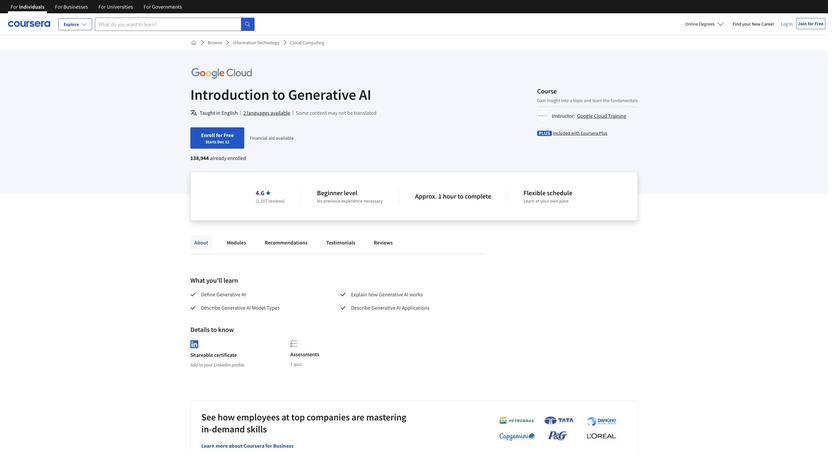 Task type: locate. For each thing, give the bounding box(es) containing it.
in
[[216, 110, 220, 116]]

log in link
[[778, 20, 796, 28]]

0 horizontal spatial cloud
[[290, 40, 302, 46]]

hour
[[443, 192, 456, 200]]

free right join
[[815, 21, 824, 27]]

course
[[537, 87, 557, 95]]

to for generative
[[272, 86, 285, 104]]

generative up describe generative ai model types
[[216, 291, 241, 298]]

1 horizontal spatial cloud
[[594, 112, 607, 119]]

to left know
[[211, 326, 217, 334]]

ai for define generative ai
[[242, 291, 246, 298]]

individuals
[[19, 3, 44, 10]]

1 horizontal spatial coursera
[[581, 130, 598, 136]]

how inside see how employees at top companies are mastering in-demand skills
[[218, 411, 235, 423]]

shareable
[[190, 352, 213, 358]]

enroll
[[201, 132, 215, 139]]

at inside see how employees at top companies are mastering in-demand skills
[[282, 411, 290, 423]]

1 vertical spatial free
[[224, 132, 234, 139]]

0 horizontal spatial for
[[216, 132, 223, 139]]

1 vertical spatial 1
[[290, 362, 293, 368]]

your right find
[[742, 21, 751, 27]]

0 vertical spatial at
[[536, 198, 539, 204]]

learn up the define generative ai at left
[[224, 276, 238, 285]]

0 vertical spatial 1
[[438, 192, 442, 200]]

0 vertical spatial for
[[808, 21, 814, 27]]

computing
[[303, 40, 324, 46]]

2 describe from the left
[[351, 305, 370, 311]]

at inside "flexible schedule learn at your own pace"
[[536, 198, 539, 204]]

learn inside course gain insight into a topic and learn the fundamentals
[[593, 97, 603, 103]]

find
[[733, 21, 741, 27]]

1 for from the left
[[11, 3, 18, 10]]

free inside enroll for free starts dec 12
[[224, 132, 234, 139]]

ai up describe generative ai model types
[[242, 291, 246, 298]]

join for free
[[798, 21, 824, 27]]

quiz
[[294, 362, 302, 368]]

for left governments
[[144, 3, 151, 10]]

1 left quiz
[[290, 362, 293, 368]]

generative down explain how generative ai works
[[372, 305, 396, 311]]

available right aid
[[276, 135, 294, 141]]

to for your
[[199, 362, 203, 368]]

for universities
[[99, 3, 133, 10]]

about link
[[190, 235, 212, 250]]

for governments
[[144, 3, 182, 10]]

instructor:
[[552, 112, 575, 119]]

with
[[571, 130, 580, 136]]

more
[[216, 443, 228, 449]]

0 horizontal spatial learn
[[224, 276, 238, 285]]

insight
[[547, 97, 560, 103]]

available down introduction to generative ai
[[271, 110, 290, 116]]

available for financial aid available
[[276, 135, 294, 141]]

describe
[[201, 305, 220, 311], [351, 305, 370, 311]]

complete
[[465, 192, 491, 200]]

coursera plus image
[[537, 131, 552, 136]]

0 vertical spatial learn
[[524, 198, 535, 204]]

at left top
[[282, 411, 290, 423]]

define generative ai
[[201, 291, 246, 298]]

1 vertical spatial how
[[218, 411, 235, 423]]

information
[[233, 40, 256, 46]]

1 horizontal spatial learn
[[524, 198, 535, 204]]

for left businesses
[[55, 3, 62, 10]]

learn down flexible
[[524, 198, 535, 204]]

(2,107
[[256, 198, 268, 204]]

0 horizontal spatial at
[[282, 411, 290, 423]]

information technology link
[[230, 37, 282, 49]]

1 horizontal spatial describe
[[351, 305, 370, 311]]

cloud right "google"
[[594, 112, 607, 119]]

flexible schedule learn at your own pace
[[524, 189, 573, 204]]

1 horizontal spatial learn
[[593, 97, 603, 103]]

coursera
[[581, 130, 598, 136], [244, 443, 264, 449]]

the
[[603, 97, 610, 103]]

course gain insight into a topic and learn the fundamentals
[[537, 87, 638, 103]]

1 vertical spatial available
[[276, 135, 294, 141]]

describe down explain at the left bottom
[[351, 305, 370, 311]]

google cloud training image
[[538, 111, 548, 121]]

2 horizontal spatial your
[[742, 21, 751, 27]]

generative up describe generative ai applications
[[379, 291, 403, 298]]

generative for describe generative ai applications
[[372, 305, 396, 311]]

learn left "the"
[[593, 97, 603, 103]]

for left universities
[[99, 3, 106, 10]]

for inside enroll for free starts dec 12
[[216, 132, 223, 139]]

0 vertical spatial how
[[368, 291, 378, 298]]

1 vertical spatial your
[[540, 198, 549, 204]]

to right the add
[[199, 362, 203, 368]]

your down shareable certificate
[[204, 362, 213, 368]]

0 horizontal spatial describe
[[201, 305, 220, 311]]

coursera down skills
[[244, 443, 264, 449]]

0 horizontal spatial coursera
[[244, 443, 264, 449]]

level
[[344, 189, 357, 197]]

businesses
[[63, 3, 88, 10]]

certificate
[[214, 352, 237, 358]]

1 left hour
[[438, 192, 442, 200]]

home image
[[191, 40, 196, 45]]

0 vertical spatial cloud
[[290, 40, 302, 46]]

how right explain at the left bottom
[[368, 291, 378, 298]]

free
[[815, 21, 824, 27], [224, 132, 234, 139]]

1 horizontal spatial at
[[536, 198, 539, 204]]

for up dec
[[216, 132, 223, 139]]

free for enroll
[[224, 132, 234, 139]]

describe for describe generative ai model types
[[201, 305, 220, 311]]

describe down define at the left of page
[[201, 305, 220, 311]]

for left business
[[265, 443, 272, 449]]

What do you want to learn? text field
[[95, 17, 241, 31]]

ai
[[359, 86, 371, 104], [242, 291, 246, 298], [404, 291, 409, 298], [247, 305, 251, 311], [397, 305, 401, 311]]

already
[[210, 155, 227, 161]]

linkedin
[[214, 362, 231, 368]]

learn inside "flexible schedule learn at your own pace"
[[524, 198, 535, 204]]

about
[[229, 443, 243, 449]]

0 vertical spatial available
[[271, 110, 290, 116]]

2 vertical spatial your
[[204, 362, 213, 368]]

coursera image
[[8, 19, 50, 29]]

to up 2 languages available button on the left top of the page
[[272, 86, 285, 104]]

translated
[[354, 110, 377, 116]]

financial
[[250, 135, 268, 141]]

online
[[685, 21, 698, 27]]

free up '12'
[[224, 132, 234, 139]]

financial aid available
[[250, 135, 294, 141]]

cloud
[[290, 40, 302, 46], [594, 112, 607, 119]]

1 vertical spatial learn
[[224, 276, 238, 285]]

instructor: google cloud training
[[552, 112, 627, 119]]

0 horizontal spatial learn
[[201, 443, 215, 449]]

what you'll learn
[[190, 276, 238, 285]]

2 for from the left
[[55, 3, 62, 10]]

online degrees
[[685, 21, 715, 27]]

flexible
[[524, 189, 546, 197]]

0 vertical spatial coursera
[[581, 130, 598, 136]]

technology
[[257, 40, 280, 46]]

recommendations link
[[261, 235, 312, 250]]

google cloud image
[[190, 66, 253, 81]]

and
[[584, 97, 592, 103]]

ai left applications
[[397, 305, 401, 311]]

some
[[296, 110, 309, 116]]

1 describe from the left
[[201, 305, 220, 311]]

0 vertical spatial learn
[[593, 97, 603, 103]]

for for individuals
[[11, 3, 18, 10]]

online degrees button
[[680, 17, 730, 31]]

applications
[[402, 305, 430, 311]]

1 vertical spatial at
[[282, 411, 290, 423]]

generative for describe generative ai model types
[[221, 305, 246, 311]]

cloud computing
[[290, 40, 324, 46]]

necessary
[[364, 198, 383, 204]]

at down flexible
[[536, 198, 539, 204]]

1 vertical spatial for
[[216, 132, 223, 139]]

cloud left the computing
[[290, 40, 302, 46]]

employees
[[237, 411, 280, 423]]

for for businesses
[[55, 3, 62, 10]]

find your new career
[[733, 21, 775, 27]]

4 for from the left
[[144, 3, 151, 10]]

1 horizontal spatial how
[[368, 291, 378, 298]]

0 horizontal spatial free
[[224, 132, 234, 139]]

generative down the define generative ai at left
[[221, 305, 246, 311]]

ai left model at the bottom left of page
[[247, 305, 251, 311]]

for left "individuals" on the left
[[11, 3, 18, 10]]

learn more about coursera for business link
[[201, 443, 294, 449]]

english
[[222, 110, 238, 116]]

ai for describe generative ai applications
[[397, 305, 401, 311]]

1 horizontal spatial your
[[540, 198, 549, 204]]

available inside button
[[271, 110, 290, 116]]

your
[[742, 21, 751, 27], [540, 198, 549, 204], [204, 362, 213, 368]]

browse
[[208, 40, 222, 46]]

2 horizontal spatial for
[[808, 21, 814, 27]]

coursera left plus
[[581, 130, 598, 136]]

reviews)
[[269, 198, 285, 204]]

1 horizontal spatial for
[[265, 443, 272, 449]]

enroll for free starts dec 12
[[201, 132, 234, 144]]

4.6
[[256, 189, 264, 197]]

3 for from the left
[[99, 3, 106, 10]]

0 vertical spatial free
[[815, 21, 824, 27]]

1
[[438, 192, 442, 200], [290, 362, 293, 368]]

None search field
[[95, 17, 255, 31]]

banner navigation
[[5, 0, 187, 13]]

1 horizontal spatial 1
[[438, 192, 442, 200]]

how right see at the left of the page
[[218, 411, 235, 423]]

your left own
[[540, 198, 549, 204]]

0 horizontal spatial how
[[218, 411, 235, 423]]

1 horizontal spatial free
[[815, 21, 824, 27]]

at for top
[[282, 411, 290, 423]]

to
[[272, 86, 285, 104], [458, 192, 464, 200], [211, 326, 217, 334], [199, 362, 203, 368]]

for businesses
[[55, 3, 88, 10]]

may
[[328, 110, 338, 116]]

learn left more
[[201, 443, 215, 449]]

profile
[[232, 362, 244, 368]]

approx. 1 hour to complete
[[415, 192, 491, 200]]

ai up translated in the top of the page
[[359, 86, 371, 104]]

cloud computing link
[[287, 37, 327, 49]]

for right join
[[808, 21, 814, 27]]



Task type: vqa. For each thing, say whether or not it's contained in the screenshot.
Find your New Career
yes



Task type: describe. For each thing, give the bounding box(es) containing it.
explore button
[[58, 18, 92, 30]]

know
[[218, 326, 234, 334]]

join for free link
[[796, 18, 826, 29]]

training
[[608, 112, 627, 119]]

ai left the works in the bottom of the page
[[404, 291, 409, 298]]

to for know
[[211, 326, 217, 334]]

some content may not be translated
[[296, 110, 377, 116]]

approx.
[[415, 192, 437, 200]]

types
[[267, 305, 280, 311]]

add to your linkedin profile
[[190, 362, 244, 368]]

works
[[410, 291, 423, 298]]

how for see
[[218, 411, 235, 423]]

model
[[252, 305, 266, 311]]

financial aid available button
[[250, 135, 294, 141]]

add
[[190, 362, 198, 368]]

2 vertical spatial for
[[265, 443, 272, 449]]

for for governments
[[144, 3, 151, 10]]

explain
[[351, 291, 367, 298]]

0 horizontal spatial 1
[[290, 362, 293, 368]]

information technology
[[233, 40, 280, 46]]

138,944 already enrolled
[[190, 155, 246, 161]]

ai for describe generative ai model types
[[247, 305, 251, 311]]

new
[[752, 21, 761, 27]]

free for join
[[815, 21, 824, 27]]

own
[[550, 198, 559, 204]]

about
[[194, 239, 208, 246]]

skills
[[247, 423, 267, 435]]

see
[[201, 411, 216, 423]]

pace
[[560, 198, 569, 204]]

for for universities
[[99, 3, 106, 10]]

starts
[[206, 139, 217, 144]]

reviews
[[374, 239, 393, 246]]

reviews link
[[370, 235, 397, 250]]

0 horizontal spatial your
[[204, 362, 213, 368]]

available for 2 languages available
[[271, 110, 290, 116]]

included
[[553, 130, 570, 136]]

what
[[190, 276, 205, 285]]

in-
[[201, 423, 212, 435]]

fundamentals
[[611, 97, 638, 103]]

taught
[[200, 110, 215, 116]]

testimonials link
[[322, 235, 359, 250]]

see how employees at top companies are mastering in-demand skills
[[201, 411, 407, 435]]

beginner
[[317, 189, 343, 197]]

(2,107 reviews)
[[256, 198, 285, 204]]

describe for describe generative ai applications
[[351, 305, 370, 311]]

universities
[[107, 3, 133, 10]]

1 vertical spatial learn
[[201, 443, 215, 449]]

how for explain
[[368, 291, 378, 298]]

to right hour
[[458, 192, 464, 200]]

dec
[[217, 139, 224, 144]]

included with coursera plus link
[[553, 130, 608, 136]]

into
[[561, 97, 569, 103]]

are
[[352, 411, 365, 423]]

introduction to generative ai
[[190, 86, 371, 104]]

details to know
[[190, 326, 234, 334]]

modules link
[[223, 235, 250, 250]]

at for your
[[536, 198, 539, 204]]

find your new career link
[[730, 20, 778, 28]]

browse link
[[205, 37, 225, 49]]

generative for define generative ai
[[216, 291, 241, 298]]

experience
[[341, 198, 363, 204]]

in
[[789, 21, 793, 27]]

business
[[273, 443, 294, 449]]

top
[[291, 411, 305, 423]]

included with coursera plus
[[553, 130, 608, 136]]

explore
[[64, 21, 79, 27]]

generative up content
[[288, 86, 356, 104]]

taught in english
[[200, 110, 238, 116]]

google cloud training link
[[577, 112, 627, 119]]

for for enroll
[[216, 132, 223, 139]]

recommendations
[[265, 239, 308, 246]]

1 quiz
[[290, 362, 302, 368]]

governments
[[152, 3, 182, 10]]

your inside "flexible schedule learn at your own pace"
[[540, 198, 549, 204]]

explain how generative ai works
[[351, 291, 423, 298]]

describe generative ai model types
[[201, 305, 280, 311]]

career
[[762, 21, 775, 27]]

138,944
[[190, 155, 209, 161]]

for for join
[[808, 21, 814, 27]]

for individuals
[[11, 3, 44, 10]]

coursera enterprise logos image
[[489, 416, 623, 445]]

google
[[577, 112, 593, 119]]

details
[[190, 326, 210, 334]]

languages
[[247, 110, 269, 116]]

testimonials
[[326, 239, 355, 246]]

0 vertical spatial your
[[742, 21, 751, 27]]

2 languages available button
[[243, 109, 290, 117]]

shareable certificate
[[190, 352, 237, 358]]

12
[[225, 139, 229, 144]]

assessments
[[290, 351, 319, 358]]

companies
[[307, 411, 350, 423]]

log in
[[781, 21, 793, 27]]

plus
[[599, 130, 608, 136]]

content
[[310, 110, 327, 116]]

1 vertical spatial coursera
[[244, 443, 264, 449]]

topic
[[573, 97, 583, 103]]

modules
[[227, 239, 246, 246]]

1 vertical spatial cloud
[[594, 112, 607, 119]]

degrees
[[699, 21, 715, 27]]



